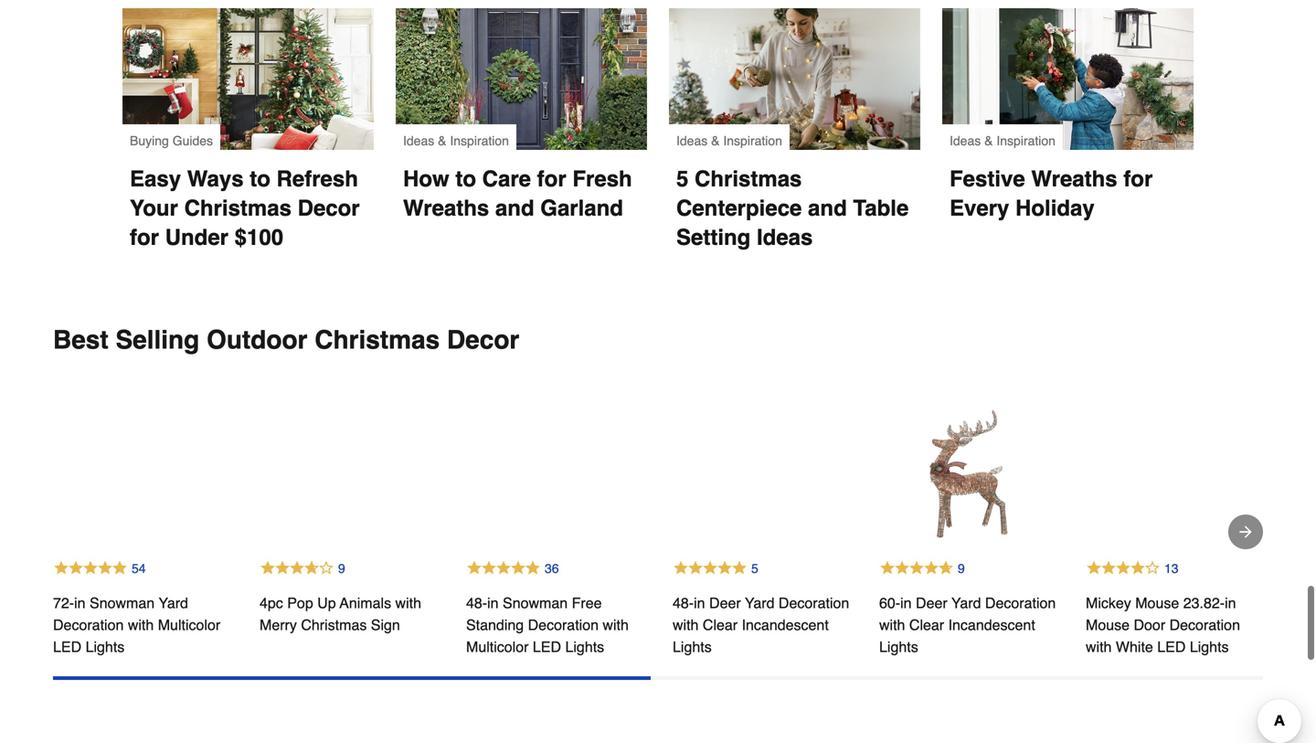 Task type: locate. For each thing, give the bounding box(es) containing it.
2 lights from the left
[[565, 639, 605, 656]]

1 horizontal spatial wreaths
[[1032, 166, 1118, 192]]

1 horizontal spatial inspiration
[[724, 134, 783, 148]]

centerpiece
[[677, 196, 802, 221]]

setting
[[677, 225, 751, 250]]

lights inside 60-in deer yard decoration with clear incandescent lights
[[880, 639, 919, 656]]

1 horizontal spatial incandescent
[[949, 617, 1036, 634]]

yard
[[159, 595, 188, 612], [745, 595, 775, 612], [952, 595, 982, 612]]

ideas & inspiration for christmas
[[677, 134, 783, 148]]

48-in snowman free standing decoration with multicolor led lights link
[[466, 593, 644, 658]]

48-in deer yard decoration with clear incandescent lights link
[[673, 593, 854, 658]]

2 horizontal spatial &
[[985, 134, 993, 148]]

2 & from the left
[[711, 134, 720, 148]]

snowman for decoration
[[503, 595, 568, 612]]

1 vertical spatial multicolor
[[466, 639, 529, 656]]

decoration left 60-
[[779, 595, 850, 612]]

decoration left mickey
[[986, 595, 1056, 612]]

1 horizontal spatial ideas & inspiration
[[677, 134, 783, 148]]

ideas up centerpiece
[[677, 134, 708, 148]]

5 up 48-in deer yard decoration with clear incandescent lights
[[752, 561, 759, 576]]

54
[[132, 561, 146, 576]]

for inside how to care for fresh wreaths and garland
[[537, 166, 567, 192]]

wreaths
[[1032, 166, 1118, 192], [403, 196, 489, 221]]

led inside mickey mouse 23.82-in mouse door decoration with white led lights
[[1158, 639, 1186, 656]]

1 inspiration from the left
[[450, 134, 509, 148]]

1 horizontal spatial clear
[[910, 617, 945, 634]]

1 horizontal spatial 5
[[752, 561, 759, 576]]

and
[[495, 196, 535, 221], [808, 196, 847, 221]]

decoration inside 60-in deer yard decoration with clear incandescent lights
[[986, 595, 1056, 612]]

3 lights from the left
[[673, 639, 712, 656]]

easy
[[130, 166, 181, 192]]

0 vertical spatial wreaths
[[1032, 166, 1118, 192]]

0 horizontal spatial inspiration
[[450, 134, 509, 148]]

72-in snowman yard decoration with multicolor led lights
[[53, 595, 225, 656]]

2 clear from the left
[[910, 617, 945, 634]]

ideas inside 5 christmas centerpiece and table setting ideas
[[757, 225, 813, 250]]

garland
[[541, 196, 624, 221]]

4 lights from the left
[[880, 639, 919, 656]]

0 horizontal spatial wreaths
[[403, 196, 489, 221]]

for inside festive wreaths for every holiday
[[1124, 166, 1153, 192]]

& up festive
[[985, 134, 993, 148]]

2 horizontal spatial ideas & inspiration
[[950, 134, 1056, 148]]

2 horizontal spatial inspiration
[[997, 134, 1056, 148]]

4 in from the left
[[901, 595, 912, 612]]

3 & from the left
[[985, 134, 993, 148]]

9 up 60-in deer yard decoration with clear incandescent lights
[[958, 561, 965, 576]]

9
[[338, 561, 345, 576], [958, 561, 965, 576]]

0 horizontal spatial led
[[53, 639, 81, 656]]

60-in deer yard decoration with clear incandescent lights image
[[880, 406, 1057, 543]]

1 horizontal spatial for
[[537, 166, 567, 192]]

48- for 48-in deer yard decoration with clear incandescent lights
[[673, 595, 694, 612]]

led down door
[[1158, 639, 1186, 656]]

clear inside 60-in deer yard decoration with clear incandescent lights
[[910, 617, 945, 634]]

0 horizontal spatial &
[[438, 134, 447, 148]]

3 ideas & inspiration from the left
[[950, 134, 1056, 148]]

inspiration
[[450, 134, 509, 148], [724, 134, 783, 148], [997, 134, 1056, 148]]

1 incandescent from the left
[[742, 617, 829, 634]]

3 yard from the left
[[952, 595, 982, 612]]

multicolor down standing
[[466, 639, 529, 656]]

clear for 48-
[[703, 617, 738, 634]]

2 48- from the left
[[673, 595, 694, 612]]

0 horizontal spatial yard
[[159, 595, 188, 612]]

1 led from the left
[[53, 639, 81, 656]]

&
[[438, 134, 447, 148], [711, 134, 720, 148], [985, 134, 993, 148]]

2 horizontal spatial for
[[1124, 166, 1153, 192]]

inspiration up festive
[[997, 134, 1056, 148]]

13
[[1165, 561, 1179, 576]]

inspiration up centerpiece
[[724, 134, 783, 148]]

0 horizontal spatial 48-
[[466, 595, 487, 612]]

1 ideas & inspiration from the left
[[403, 134, 509, 148]]

snowman inside the 72-in snowman yard decoration with multicolor led lights
[[90, 595, 155, 612]]

2 9 from the left
[[958, 561, 965, 576]]

yard inside the 72-in snowman yard decoration with multicolor led lights
[[159, 595, 188, 612]]

1 vertical spatial wreaths
[[403, 196, 489, 221]]

1 horizontal spatial 9
[[958, 561, 965, 576]]

1 yard from the left
[[159, 595, 188, 612]]

1 vertical spatial 5
[[752, 561, 759, 576]]

1 & from the left
[[438, 134, 447, 148]]

5
[[677, 166, 689, 192], [752, 561, 759, 576]]

0 vertical spatial mouse
[[1136, 595, 1180, 612]]

ideas & inspiration for wreaths
[[950, 134, 1056, 148]]

led inside the 72-in snowman yard decoration with multicolor led lights
[[53, 639, 81, 656]]

4pc
[[260, 595, 283, 612]]

buying
[[130, 134, 169, 148]]

1 deer from the left
[[710, 595, 741, 612]]

ideas & inspiration
[[403, 134, 509, 148], [677, 134, 783, 148], [950, 134, 1056, 148]]

0 horizontal spatial multicolor
[[158, 617, 221, 634]]

up
[[317, 595, 336, 612]]

inspiration up "care"
[[450, 134, 509, 148]]

in for 48-in deer yard decoration with clear incandescent lights
[[694, 595, 705, 612]]

2 and from the left
[[808, 196, 847, 221]]

for inside easy ways to refresh your christmas decor for under $100
[[130, 225, 159, 250]]

1 horizontal spatial and
[[808, 196, 847, 221]]

0 horizontal spatial 5
[[677, 166, 689, 192]]

incandescent inside 48-in deer yard decoration with clear incandescent lights
[[742, 617, 829, 634]]

1 vertical spatial mouse
[[1086, 617, 1130, 634]]

1 horizontal spatial &
[[711, 134, 720, 148]]

9 for animals
[[338, 561, 345, 576]]

clear
[[703, 617, 738, 634], [910, 617, 945, 634]]

how to care for fresh wreaths and garland
[[403, 166, 639, 221]]

3 in from the left
[[694, 595, 705, 612]]

lights inside mickey mouse 23.82-in mouse door decoration with white led lights
[[1190, 639, 1229, 656]]

0 horizontal spatial deer
[[710, 595, 741, 612]]

a living room decorated for christmas with a tree, garland, a wreath and stockings. image
[[123, 8, 374, 150]]

incandescent
[[742, 617, 829, 634], [949, 617, 1036, 634]]

& up centerpiece
[[711, 134, 720, 148]]

and inside how to care for fresh wreaths and garland
[[495, 196, 535, 221]]

60-in deer yard decoration with clear incandescent lights link
[[880, 593, 1060, 658]]

3 inspiration from the left
[[997, 134, 1056, 148]]

multicolor inside the 72-in snowman yard decoration with multicolor led lights
[[158, 617, 221, 634]]

ideas & inspiration up centerpiece
[[677, 134, 783, 148]]

2 in from the left
[[487, 595, 499, 612]]

9 for yard
[[958, 561, 965, 576]]

0 vertical spatial decor
[[298, 196, 360, 221]]

2 horizontal spatial yard
[[952, 595, 982, 612]]

ways
[[187, 166, 244, 192]]

lights
[[86, 639, 125, 656], [565, 639, 605, 656], [673, 639, 712, 656], [880, 639, 919, 656], [1190, 639, 1229, 656]]

best selling outdoor christmas decor
[[53, 326, 520, 355]]

lights inside the 72-in snowman yard decoration with multicolor led lights
[[86, 639, 125, 656]]

mickey mouse 23.82-in mouse door decoration with white led lights image
[[1086, 406, 1264, 543]]

pop
[[287, 595, 313, 612]]

and left table
[[808, 196, 847, 221]]

ideas for 5
[[677, 134, 708, 148]]

merry
[[260, 617, 297, 634]]

deer
[[710, 595, 741, 612], [916, 595, 948, 612]]

decoration inside mickey mouse 23.82-in mouse door decoration with white led lights
[[1170, 617, 1241, 634]]

5 in from the left
[[1225, 595, 1237, 612]]

ideas & inspiration up how at the left top of page
[[403, 134, 509, 148]]

48- for 48-in snowman free standing decoration with multicolor led lights
[[466, 595, 487, 612]]

decoration down 23.82-
[[1170, 617, 1241, 634]]

& up how at the left top of page
[[438, 134, 447, 148]]

wreaths up holiday on the right of page
[[1032, 166, 1118, 192]]

decoration inside 48-in deer yard decoration with clear incandescent lights
[[779, 595, 850, 612]]

your
[[130, 196, 178, 221]]

yard for 60-in deer yard decoration with clear incandescent lights
[[952, 595, 982, 612]]

deer for 60-
[[916, 595, 948, 612]]

0 horizontal spatial mouse
[[1086, 617, 1130, 634]]

decoration down the free
[[528, 617, 599, 634]]

ideas
[[403, 134, 435, 148], [677, 134, 708, 148], [950, 134, 981, 148], [757, 225, 813, 250]]

72-in snowman yard decoration with multicolor led lights link
[[53, 593, 230, 658]]

with inside mickey mouse 23.82-in mouse door decoration with white led lights
[[1086, 639, 1112, 656]]

wreaths down how at the left top of page
[[403, 196, 489, 221]]

1 48- from the left
[[466, 595, 487, 612]]

1 horizontal spatial to
[[456, 166, 476, 192]]

incandescent for 48-in deer yard decoration with clear incandescent lights
[[742, 617, 829, 634]]

led
[[53, 639, 81, 656], [533, 639, 561, 656], [1158, 639, 1186, 656]]

how
[[403, 166, 450, 192]]

0 horizontal spatial ideas & inspiration
[[403, 134, 509, 148]]

1 9 from the left
[[338, 561, 345, 576]]

1 horizontal spatial decor
[[447, 326, 520, 355]]

arrow right image
[[1237, 523, 1255, 541]]

snowman down 36
[[503, 595, 568, 612]]

in
[[74, 595, 86, 612], [487, 595, 499, 612], [694, 595, 705, 612], [901, 595, 912, 612], [1225, 595, 1237, 612]]

led down 36
[[533, 639, 561, 656]]

yard inside 60-in deer yard decoration with clear incandescent lights
[[952, 595, 982, 612]]

and down "care"
[[495, 196, 535, 221]]

with
[[395, 595, 421, 612], [128, 617, 154, 634], [603, 617, 629, 634], [673, 617, 699, 634], [880, 617, 906, 634], [1086, 639, 1112, 656]]

0 vertical spatial multicolor
[[158, 617, 221, 634]]

decoration inside the 72-in snowman yard decoration with multicolor led lights
[[53, 617, 124, 634]]

2 deer from the left
[[916, 595, 948, 612]]

ideas up how at the left top of page
[[403, 134, 435, 148]]

1 horizontal spatial 48-
[[673, 595, 694, 612]]

a young boy hangs a christmas wreath on the front door. image
[[943, 8, 1194, 150]]

with inside 48-in deer yard decoration with clear incandescent lights
[[673, 617, 699, 634]]

snowman down 54
[[90, 595, 155, 612]]

2 led from the left
[[533, 639, 561, 656]]

5 christmas centerpiece and table setting ideas
[[677, 166, 915, 250]]

2 ideas & inspiration from the left
[[677, 134, 783, 148]]

snowman inside 48-in snowman free standing decoration with multicolor led lights
[[503, 595, 568, 612]]

in inside 60-in deer yard decoration with clear incandescent lights
[[901, 595, 912, 612]]

5 lights from the left
[[1190, 639, 1229, 656]]

to
[[250, 166, 271, 192], [456, 166, 476, 192]]

0 horizontal spatial to
[[250, 166, 271, 192]]

lights inside 48-in snowman free standing decoration with multicolor led lights
[[565, 639, 605, 656]]

in inside the 72-in snowman yard decoration with multicolor led lights
[[74, 595, 86, 612]]

0 horizontal spatial for
[[130, 225, 159, 250]]

2 snowman from the left
[[503, 595, 568, 612]]

led down 72-
[[53, 639, 81, 656]]

1 vertical spatial decor
[[447, 326, 520, 355]]

23.82-
[[1184, 595, 1225, 612]]

$100
[[235, 225, 283, 250]]

multicolor left merry
[[158, 617, 221, 634]]

yard inside 48-in deer yard decoration with clear incandescent lights
[[745, 595, 775, 612]]

incandescent inside 60-in deer yard decoration with clear incandescent lights
[[949, 617, 1036, 634]]

ideas up festive
[[950, 134, 981, 148]]

to right the ways
[[250, 166, 271, 192]]

1 horizontal spatial multicolor
[[466, 639, 529, 656]]

christmas inside 4pc pop up animals with merry christmas sign
[[301, 617, 367, 634]]

1 horizontal spatial led
[[533, 639, 561, 656]]

& for how
[[438, 134, 447, 148]]

christmas inside easy ways to refresh your christmas decor for under $100
[[184, 196, 292, 221]]

2 to from the left
[[456, 166, 476, 192]]

lights inside 48-in deer yard decoration with clear incandescent lights
[[673, 639, 712, 656]]

0 horizontal spatial decor
[[298, 196, 360, 221]]

48-in snowman free standing decoration with multicolor led lights
[[466, 595, 633, 656]]

christmas
[[695, 166, 802, 192], [184, 196, 292, 221], [315, 326, 440, 355], [301, 617, 367, 634]]

mouse down mickey
[[1086, 617, 1130, 634]]

in inside 48-in deer yard decoration with clear incandescent lights
[[694, 595, 705, 612]]

3 led from the left
[[1158, 639, 1186, 656]]

in for 48-in snowman free standing decoration with multicolor led lights
[[487, 595, 499, 612]]

ideas & inspiration up festive
[[950, 134, 1056, 148]]

animals
[[340, 595, 391, 612]]

snowman
[[90, 595, 155, 612], [503, 595, 568, 612]]

2 yard from the left
[[745, 595, 775, 612]]

mouse
[[1136, 595, 1180, 612], [1086, 617, 1130, 634]]

1 horizontal spatial deer
[[916, 595, 948, 612]]

9 up the animals at the left bottom of page
[[338, 561, 345, 576]]

1 clear from the left
[[703, 617, 738, 634]]

decoration
[[779, 595, 850, 612], [986, 595, 1056, 612], [53, 617, 124, 634], [528, 617, 599, 634], [1170, 617, 1241, 634]]

1 snowman from the left
[[90, 595, 155, 612]]

5 up centerpiece
[[677, 166, 689, 192]]

& for festive
[[985, 134, 993, 148]]

48- inside 48-in deer yard decoration with clear incandescent lights
[[673, 595, 694, 612]]

under
[[165, 225, 229, 250]]

0 horizontal spatial 9
[[338, 561, 345, 576]]

0 horizontal spatial incandescent
[[742, 617, 829, 634]]

2 horizontal spatial led
[[1158, 639, 1186, 656]]

decoration for 60-in deer yard decoration with clear incandescent lights
[[986, 595, 1056, 612]]

festive wreaths for every holiday
[[950, 166, 1159, 221]]

0 horizontal spatial snowman
[[90, 595, 155, 612]]

mickey mouse 23.82-in mouse door decoration with white led lights
[[1086, 595, 1245, 656]]

deer inside 60-in deer yard decoration with clear incandescent lights
[[916, 595, 948, 612]]

in inside 48-in snowman free standing decoration with multicolor led lights
[[487, 595, 499, 612]]

for
[[537, 166, 567, 192], [1124, 166, 1153, 192], [130, 225, 159, 250]]

1 horizontal spatial yard
[[745, 595, 775, 612]]

48- inside 48-in snowman free standing decoration with multicolor led lights
[[466, 595, 487, 612]]

2 incandescent from the left
[[949, 617, 1036, 634]]

1 in from the left
[[74, 595, 86, 612]]

0 horizontal spatial clear
[[703, 617, 738, 634]]

decoration inside 48-in snowman free standing decoration with multicolor led lights
[[528, 617, 599, 634]]

to right how at the left top of page
[[456, 166, 476, 192]]

1 and from the left
[[495, 196, 535, 221]]

selling
[[116, 326, 200, 355]]

scrollbar
[[53, 677, 651, 680]]

1 to from the left
[[250, 166, 271, 192]]

decor
[[298, 196, 360, 221], [447, 326, 520, 355]]

5 inside 5 christmas centerpiece and table setting ideas
[[677, 166, 689, 192]]

decoration down 72-
[[53, 617, 124, 634]]

multicolor
[[158, 617, 221, 634], [466, 639, 529, 656]]

decoration for 48-in deer yard decoration with clear incandescent lights
[[779, 595, 850, 612]]

deer inside 48-in deer yard decoration with clear incandescent lights
[[710, 595, 741, 612]]

48-
[[466, 595, 487, 612], [673, 595, 694, 612]]

festive
[[950, 166, 1026, 192]]

1 horizontal spatial snowman
[[503, 595, 568, 612]]

0 vertical spatial 5
[[677, 166, 689, 192]]

2 inspiration from the left
[[724, 134, 783, 148]]

mouse up door
[[1136, 595, 1180, 612]]

ideas down centerpiece
[[757, 225, 813, 250]]

incandescent for 60-in deer yard decoration with clear incandescent lights
[[949, 617, 1036, 634]]

care
[[482, 166, 531, 192]]

clear inside 48-in deer yard decoration with clear incandescent lights
[[703, 617, 738, 634]]

1 lights from the left
[[86, 639, 125, 656]]

0 horizontal spatial and
[[495, 196, 535, 221]]

guides
[[173, 134, 213, 148]]



Task type: describe. For each thing, give the bounding box(es) containing it.
lights for 60-in deer yard decoration with clear incandescent lights
[[880, 639, 919, 656]]

36
[[545, 561, 559, 576]]

decor inside easy ways to refresh your christmas decor for under $100
[[298, 196, 360, 221]]

refresh
[[277, 166, 358, 192]]

5 for 5
[[752, 561, 759, 576]]

standing
[[466, 617, 524, 634]]

inspiration for to
[[450, 134, 509, 148]]

yard for 72-in snowman yard decoration with multicolor led lights
[[159, 595, 188, 612]]

christmas inside 5 christmas centerpiece and table setting ideas
[[695, 166, 802, 192]]

a young woman working on a christmas d i y project preparing for the upcoming holidays. image
[[669, 8, 921, 150]]

mickey
[[1086, 595, 1132, 612]]

buying guides
[[130, 134, 213, 148]]

wreaths inside how to care for fresh wreaths and garland
[[403, 196, 489, 221]]

lights for 48-in deer yard decoration with clear incandescent lights
[[673, 639, 712, 656]]

white
[[1116, 639, 1154, 656]]

table
[[853, 196, 909, 221]]

& for 5
[[711, 134, 720, 148]]

easy ways to refresh your christmas decor for under $100
[[130, 166, 366, 250]]

wreaths inside festive wreaths for every holiday
[[1032, 166, 1118, 192]]

with inside the 72-in snowman yard decoration with multicolor led lights
[[128, 617, 154, 634]]

snowman for with
[[90, 595, 155, 612]]

ideas for how
[[403, 134, 435, 148]]

yard for 48-in deer yard decoration with clear incandescent lights
[[745, 595, 775, 612]]

door
[[1134, 617, 1166, 634]]

fresh
[[573, 166, 632, 192]]

to inside how to care for fresh wreaths and garland
[[456, 166, 476, 192]]

in inside mickey mouse 23.82-in mouse door decoration with white led lights
[[1225, 595, 1237, 612]]

free
[[572, 595, 602, 612]]

a navy blue door on a brick home decorated with a fresh wreath and garland. image
[[396, 8, 647, 150]]

led inside 48-in snowman free standing decoration with multicolor led lights
[[533, 639, 561, 656]]

deer for 48-
[[710, 595, 741, 612]]

ideas for festive
[[950, 134, 981, 148]]

with inside 60-in deer yard decoration with clear incandescent lights
[[880, 617, 906, 634]]

outdoor
[[207, 326, 308, 355]]

to inside easy ways to refresh your christmas decor for under $100
[[250, 166, 271, 192]]

4pc pop up animals with merry christmas sign
[[260, 595, 426, 634]]

in for 72-in snowman yard decoration with multicolor led lights
[[74, 595, 86, 612]]

every
[[950, 196, 1010, 221]]

60-
[[880, 595, 901, 612]]

mickey mouse 23.82-in mouse door decoration with white led lights link
[[1086, 593, 1264, 658]]

best
[[53, 326, 109, 355]]

inspiration for wreaths
[[997, 134, 1056, 148]]

ideas & inspiration for to
[[403, 134, 509, 148]]

in for 60-in deer yard decoration with clear incandescent lights
[[901, 595, 912, 612]]

5 for 5 christmas centerpiece and table setting ideas
[[677, 166, 689, 192]]

and inside 5 christmas centerpiece and table setting ideas
[[808, 196, 847, 221]]

72-
[[53, 595, 74, 612]]

decoration for 72-in snowman yard decoration with multicolor led lights
[[53, 617, 124, 634]]

with inside 4pc pop up animals with merry christmas sign
[[395, 595, 421, 612]]

multicolor inside 48-in snowman free standing decoration with multicolor led lights
[[466, 639, 529, 656]]

60-in deer yard decoration with clear incandescent lights
[[880, 595, 1060, 656]]

sign
[[371, 617, 400, 634]]

with inside 48-in snowman free standing decoration with multicolor led lights
[[603, 617, 629, 634]]

4pc pop up animals with merry christmas sign link
[[260, 593, 437, 636]]

clear for 60-
[[910, 617, 945, 634]]

holiday
[[1016, 196, 1095, 221]]

48-in deer yard decoration with clear incandescent lights
[[673, 595, 854, 656]]

1 horizontal spatial mouse
[[1136, 595, 1180, 612]]

inspiration for christmas
[[724, 134, 783, 148]]

lights for 72-in snowman yard decoration with multicolor led lights
[[86, 639, 125, 656]]



Task type: vqa. For each thing, say whether or not it's contained in the screenshot.
FOR in 'Easy Ways to Refresh Your Christmas Decor for Under $100'
yes



